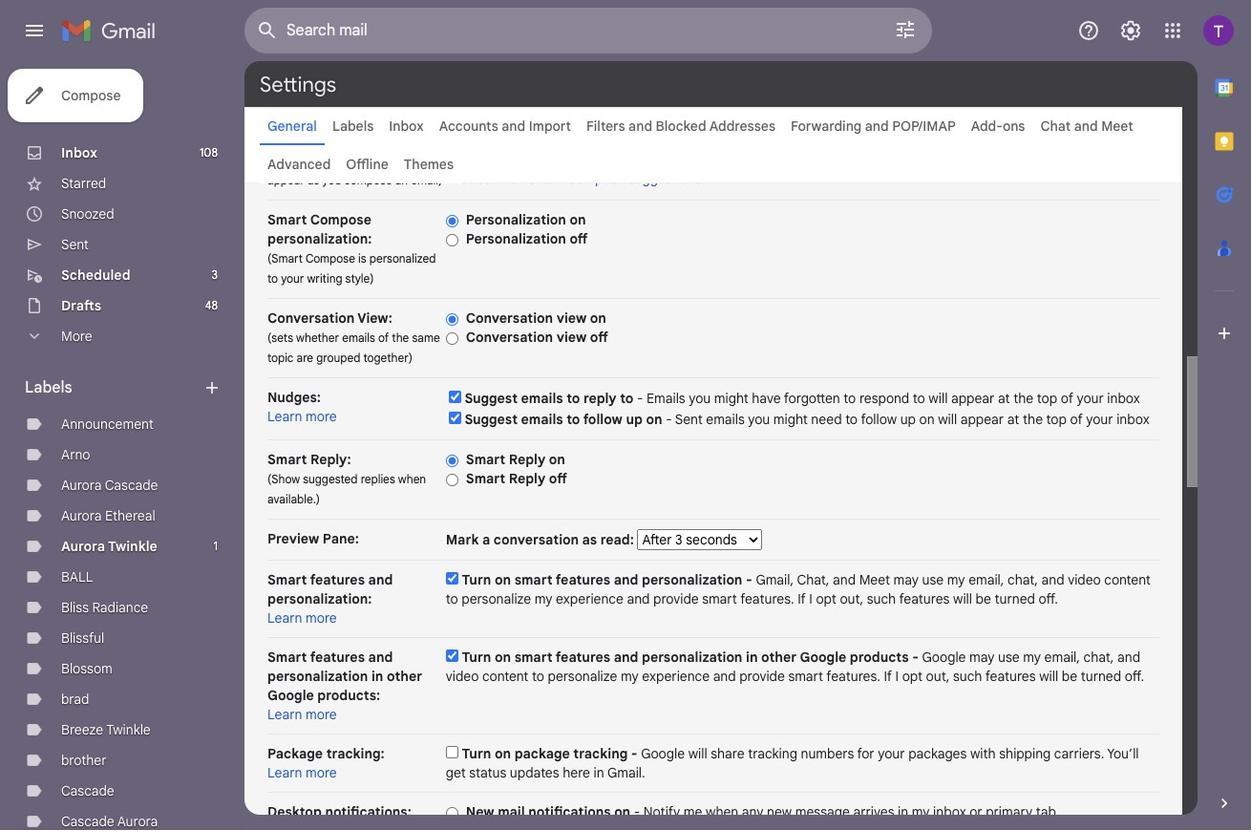Task type: vqa. For each thing, say whether or not it's contained in the screenshot.
the bottommost James Peterson
no



Task type: locate. For each thing, give the bounding box(es) containing it.
turned inside gmail, chat, and meet may use my email, chat, and video content to personalize my experience and provide smart features. if i opt out, such features will be turned off.
[[995, 590, 1036, 608]]

when right "me" in the right of the page
[[706, 803, 739, 821]]

suggestions down 'filters and blocked addresses'
[[628, 170, 702, 187]]

4 learn more link from the top
[[268, 764, 337, 781]]

meet right the chat,
[[859, 571, 890, 589]]

2 tracking from the left
[[748, 745, 798, 762]]

0 vertical spatial personalization:
[[268, 230, 372, 247]]

shipping
[[1000, 745, 1051, 762]]

opt down products
[[903, 668, 923, 685]]

inbox up starred
[[61, 144, 97, 161]]

blossom
[[61, 660, 112, 677]]

smart features and personalization in other google products: learn more
[[268, 649, 422, 723]]

2 follow from the left
[[861, 411, 897, 428]]

0 vertical spatial provide
[[654, 590, 699, 608]]

aurora down arno link
[[61, 477, 102, 494]]

tracking up the here
[[574, 745, 628, 762]]

compose down gmail image
[[61, 87, 121, 104]]

provide up turn on smart features and personalization in other google products -
[[654, 590, 699, 608]]

4 more from the top
[[306, 764, 337, 781]]

labels up offline
[[332, 118, 374, 135]]

aurora for aurora twinkle
[[61, 538, 105, 555]]

may
[[894, 571, 919, 589], [970, 649, 995, 666]]

off down personalization on
[[570, 230, 588, 247]]

turn on package tracking -
[[462, 745, 641, 762]]

experience inside google may use my email, chat, and video content to personalize my experience and provide smart features. if i opt out, such features will be turned off.
[[642, 668, 710, 685]]

0 vertical spatial out,
[[840, 590, 864, 608]]

smart up the (show
[[268, 451, 307, 468]]

1 horizontal spatial sent
[[675, 411, 703, 428]]

suggested
[[303, 472, 358, 486]]

0 vertical spatial writing
[[326, 153, 362, 167]]

content inside google may use my email, chat, and video content to personalize my experience and provide smart features. if i opt out, such features will be turned off.
[[482, 668, 529, 685]]

1 horizontal spatial chat,
[[1084, 649, 1114, 666]]

3 learn from the top
[[268, 706, 302, 723]]

emails
[[342, 331, 375, 345], [521, 390, 563, 407], [521, 411, 563, 428], [706, 411, 745, 428]]

smart for smart compose personalization: (smart compose is personalized to your writing style)
[[268, 211, 307, 228]]

turned
[[995, 590, 1036, 608], [1081, 668, 1122, 685]]

learn more link down package
[[268, 764, 337, 781]]

notifications
[[529, 803, 611, 821]]

smart down preview
[[268, 571, 307, 589]]

breeze twinkle
[[61, 721, 151, 738]]

provide inside google may use my email, chat, and video content to personalize my experience and provide smart features. if i opt out, such features will be turned off.
[[740, 668, 785, 685]]

cascade link
[[61, 782, 114, 800]]

forwarding and pop/imap link
[[791, 118, 956, 135]]

1 more from the top
[[306, 408, 337, 425]]

compose inside (predictive writing suggestions appear as you compose an email) feedback on smart compose suggestions
[[567, 170, 625, 187]]

1 vertical spatial at
[[1008, 411, 1020, 428]]

1 horizontal spatial may
[[970, 649, 995, 666]]

1 vertical spatial suggest
[[465, 411, 518, 428]]

1 horizontal spatial inbox
[[389, 118, 424, 135]]

writing up compose
[[326, 153, 362, 167]]

labels for labels link
[[332, 118, 374, 135]]

labels inside navigation
[[25, 378, 72, 397]]

personalization on
[[466, 211, 586, 228]]

to down 'mark'
[[446, 590, 458, 608]]

out, up packages at the bottom right
[[926, 668, 950, 685]]

0 horizontal spatial provide
[[654, 590, 699, 608]]

main menu image
[[23, 19, 46, 42]]

when inside "smart reply: (show suggested replies when available.)"
[[398, 472, 426, 486]]

preview pane:
[[268, 530, 359, 547]]

in up products:
[[372, 668, 384, 685]]

features up products
[[899, 590, 950, 608]]

features
[[310, 571, 365, 589], [556, 571, 611, 589], [899, 590, 950, 608], [310, 649, 365, 666], [556, 649, 611, 666], [986, 668, 1036, 685]]

personalization: inside smart compose personalization: (smart compose is personalized to your writing style)
[[268, 230, 372, 247]]

twinkle right breeze
[[106, 721, 151, 738]]

off. inside gmail, chat, and meet may use my email, chat, and video content to personalize my experience and provide smart features. if i opt out, such features will be turned off.
[[1039, 590, 1058, 608]]

might
[[714, 390, 749, 407], [774, 411, 808, 428]]

to right the reply
[[620, 390, 634, 407]]

personalize down 'a'
[[462, 590, 531, 608]]

1 reply from the top
[[509, 451, 546, 468]]

tracking for share
[[748, 745, 798, 762]]

learn more link for smart features and personalization in other google products:
[[268, 706, 337, 723]]

0 vertical spatial suggestions
[[365, 153, 427, 167]]

meet inside gmail, chat, and meet may use my email, chat, and video content to personalize my experience and provide smart features. if i opt out, such features will be turned off.
[[859, 571, 890, 589]]

opt inside google may use my email, chat, and video content to personalize my experience and provide smart features. if i opt out, such features will be turned off.
[[903, 668, 923, 685]]

1 vertical spatial meet
[[859, 571, 890, 589]]

use inside gmail, chat, and meet may use my email, chat, and video content to personalize my experience and provide smart features. if i opt out, such features will be turned off.
[[922, 571, 944, 589]]

1 personalization from the top
[[466, 211, 566, 228]]

1 vertical spatial top
[[1047, 411, 1067, 428]]

in
[[746, 649, 758, 666], [372, 668, 384, 685], [594, 764, 604, 781], [898, 803, 909, 821]]

top
[[1037, 390, 1058, 407], [1047, 411, 1067, 428]]

0 vertical spatial other
[[761, 649, 797, 666]]

0 horizontal spatial follow
[[583, 411, 623, 428]]

chat, inside google may use my email, chat, and video content to personalize my experience and provide smart features. if i opt out, such features will be turned off.
[[1084, 649, 1114, 666]]

1 personalization: from the top
[[268, 230, 372, 247]]

package
[[268, 745, 323, 762]]

learn more link up package
[[268, 706, 337, 723]]

labels navigation
[[0, 61, 245, 830]]

if inside gmail, chat, and meet may use my email, chat, and video content to personalize my experience and provide smart features. if i opt out, such features will be turned off.
[[798, 590, 806, 608]]

personalize
[[462, 590, 531, 608], [548, 668, 618, 685]]

0 vertical spatial such
[[867, 590, 896, 608]]

ball link
[[61, 568, 93, 586]]

labels down more on the left of page
[[25, 378, 72, 397]]

2 vertical spatial off
[[549, 470, 567, 487]]

inbox link up starred
[[61, 144, 97, 161]]

conversation view: (sets whether emails of the same topic are grouped together)
[[268, 310, 440, 365]]

when
[[398, 472, 426, 486], [706, 803, 739, 821]]

1 vertical spatial the
[[1014, 390, 1034, 407]]

1 vertical spatial sent
[[675, 411, 703, 428]]

conversation up conversation view off
[[466, 310, 553, 327]]

0 horizontal spatial personalize
[[462, 590, 531, 608]]

more up smart features and personalization in other google products: learn more
[[306, 610, 337, 627]]

0 horizontal spatial experience
[[556, 590, 624, 608]]

in right the here
[[594, 764, 604, 781]]

with
[[971, 745, 996, 762]]

experience down turn on smart features and personalization in other google products -
[[642, 668, 710, 685]]

0 vertical spatial content
[[1105, 571, 1151, 589]]

message
[[796, 803, 850, 821]]

Smart Reply off radio
[[446, 473, 458, 487]]

i
[[810, 590, 813, 608], [896, 668, 899, 685]]

blocked
[[656, 118, 707, 135]]

be
[[976, 590, 992, 608], [1062, 668, 1078, 685]]

3 aurora from the top
[[61, 538, 105, 555]]

1 vertical spatial use
[[998, 649, 1020, 666]]

None search field
[[245, 8, 932, 54]]

twinkle for breeze twinkle
[[106, 721, 151, 738]]

1 suggest from the top
[[465, 390, 518, 407]]

and inside 'smart features and personalization: learn more'
[[368, 571, 393, 589]]

you right emails
[[689, 390, 711, 407]]

i down products
[[896, 668, 899, 685]]

smart for smart features and personalization: learn more
[[268, 571, 307, 589]]

reply for off
[[509, 470, 546, 487]]

0 horizontal spatial as
[[308, 173, 320, 187]]

0 vertical spatial may
[[894, 571, 919, 589]]

1 vertical spatial content
[[482, 668, 529, 685]]

in down "gmail,"
[[746, 649, 758, 666]]

1 learn more link from the top
[[268, 408, 337, 425]]

learn up package
[[268, 706, 302, 723]]

Personalization on radio
[[446, 214, 458, 228]]

0 horizontal spatial such
[[867, 590, 896, 608]]

aurora
[[61, 477, 102, 494], [61, 507, 102, 524], [61, 538, 105, 555]]

the
[[392, 331, 409, 345], [1014, 390, 1034, 407], [1023, 411, 1043, 428]]

sent
[[61, 236, 89, 253], [675, 411, 703, 428]]

4 learn from the top
[[268, 764, 302, 781]]

personalization for personalization off
[[466, 230, 566, 247]]

1 aurora from the top
[[61, 477, 102, 494]]

provide
[[654, 590, 699, 608], [740, 668, 785, 685]]

add-ons
[[971, 118, 1025, 135]]

i down the chat,
[[810, 590, 813, 608]]

1 horizontal spatial off.
[[1125, 668, 1145, 685]]

experience down turn on smart features and personalization -
[[556, 590, 624, 608]]

1 horizontal spatial might
[[774, 411, 808, 428]]

0 horizontal spatial off.
[[1039, 590, 1058, 608]]

google inside smart features and personalization in other google products: learn more
[[268, 687, 314, 704]]

cascade up the ethereal
[[105, 477, 158, 494]]

conversation inside conversation view: (sets whether emails of the same topic are grouped together)
[[268, 310, 355, 327]]

1 vertical spatial out,
[[926, 668, 950, 685]]

view down conversation view on
[[557, 329, 587, 346]]

1 vertical spatial provide
[[740, 668, 785, 685]]

more inside the nudges: learn more
[[306, 408, 337, 425]]

provide down turn on smart features and personalization in other google products -
[[740, 668, 785, 685]]

0 vertical spatial when
[[398, 472, 426, 486]]

learn more link down preview
[[268, 610, 337, 627]]

will inside gmail, chat, and meet may use my email, chat, and video content to personalize my experience and provide smart features. if i opt out, such features will be turned off.
[[953, 590, 973, 608]]

use inside google may use my email, chat, and video content to personalize my experience and provide smart features. if i opt out, such features will be turned off.
[[998, 649, 1020, 666]]

compose down filters
[[567, 170, 625, 187]]

tracking for package
[[574, 745, 628, 762]]

1 horizontal spatial such
[[953, 668, 983, 685]]

google right products
[[922, 649, 966, 666]]

aurora twinkle
[[61, 538, 157, 555]]

2 personalization: from the top
[[268, 590, 372, 608]]

personalization up personalization off at the top of the page
[[466, 211, 566, 228]]

sent down snoozed "link"
[[61, 236, 89, 253]]

personalization down personalization on
[[466, 230, 566, 247]]

0 vertical spatial turned
[[995, 590, 1036, 608]]

smart inside (predictive writing suggestions appear as you compose an email) feedback on smart compose suggestions
[[527, 170, 564, 187]]

smart inside smart compose personalization: (smart compose is personalized to your writing style)
[[268, 211, 307, 228]]

0 horizontal spatial labels
[[25, 378, 72, 397]]

1 vertical spatial turn
[[462, 649, 491, 666]]

turn
[[462, 571, 491, 589], [462, 649, 491, 666], [462, 745, 491, 762]]

1 vertical spatial personalize
[[548, 668, 618, 685]]

and inside smart features and personalization in other google products: learn more
[[368, 649, 393, 666]]

2 view from the top
[[557, 329, 587, 346]]

0 vertical spatial view
[[557, 310, 587, 327]]

1 vertical spatial i
[[896, 668, 899, 685]]

reply down smart reply on
[[509, 470, 546, 487]]

1 vertical spatial personalization
[[642, 649, 743, 666]]

smart up personalization on
[[527, 170, 564, 187]]

(sets
[[268, 331, 293, 345]]

1 vertical spatial experience
[[642, 668, 710, 685]]

0 horizontal spatial chat,
[[1008, 571, 1038, 589]]

if down the chat,
[[798, 590, 806, 608]]

features up products:
[[310, 649, 365, 666]]

follow down the reply
[[583, 411, 623, 428]]

learn
[[268, 408, 302, 425], [268, 610, 302, 627], [268, 706, 302, 723], [268, 764, 302, 781]]

inbox link up themes link
[[389, 118, 424, 135]]

1 vertical spatial personalization:
[[268, 590, 372, 608]]

1 vertical spatial view
[[557, 329, 587, 346]]

smart inside 'smart features and personalization: learn more'
[[268, 571, 307, 589]]

0 horizontal spatial email,
[[969, 571, 1005, 589]]

1 tracking from the left
[[574, 745, 628, 762]]

0 vertical spatial reply
[[509, 451, 546, 468]]

0 horizontal spatial i
[[810, 590, 813, 608]]

0 horizontal spatial meet
[[859, 571, 890, 589]]

to left respond on the right top of the page
[[844, 390, 856, 407]]

0 horizontal spatial up
[[626, 411, 643, 428]]

1 vertical spatial turned
[[1081, 668, 1122, 685]]

1 vertical spatial writing
[[307, 271, 343, 286]]

smart inside gmail, chat, and meet may use my email, chat, and video content to personalize my experience and provide smart features. if i opt out, such features will be turned off.
[[702, 590, 737, 608]]

you
[[322, 173, 341, 187], [689, 390, 711, 407], [748, 411, 770, 428]]

1 vertical spatial twinkle
[[106, 721, 151, 738]]

labels heading
[[25, 378, 203, 397]]

sent down emails
[[675, 411, 703, 428]]

2 personalization from the top
[[466, 230, 566, 247]]

out,
[[840, 590, 864, 608], [926, 668, 950, 685]]

if down products
[[884, 668, 892, 685]]

2 turn from the top
[[462, 649, 491, 666]]

compose up is
[[310, 211, 372, 228]]

1 vertical spatial chat,
[[1084, 649, 1114, 666]]

features inside gmail, chat, and meet may use my email, chat, and video content to personalize my experience and provide smart features. if i opt out, such features will be turned off.
[[899, 590, 950, 608]]

personalized
[[369, 251, 436, 266]]

conversation up whether
[[268, 310, 355, 327]]

1 horizontal spatial turned
[[1081, 668, 1122, 685]]

smart inside "smart reply: (show suggested replies when available.)"
[[268, 451, 307, 468]]

aurora for aurora ethereal
[[61, 507, 102, 524]]

2 more from the top
[[306, 610, 337, 627]]

chat, inside gmail, chat, and meet may use my email, chat, and video content to personalize my experience and provide smart features. if i opt out, such features will be turned off.
[[1008, 571, 1038, 589]]

Conversation view on radio
[[446, 312, 458, 327]]

1 vertical spatial as
[[582, 531, 597, 548]]

google
[[800, 649, 847, 666], [922, 649, 966, 666], [268, 687, 314, 704], [641, 745, 685, 762]]

turned inside google may use my email, chat, and video content to personalize my experience and provide smart features. if i opt out, such features will be turned off.
[[1081, 668, 1122, 685]]

as down (predictive on the top of the page
[[308, 173, 320, 187]]

to up the package
[[532, 668, 544, 685]]

conversation view off
[[466, 329, 608, 346]]

smart right smart reply off radio
[[466, 470, 506, 487]]

2 vertical spatial aurora
[[61, 538, 105, 555]]

learn more link for package tracking:
[[268, 764, 337, 781]]

suggest emails to reply to - emails you might have forgotten to respond to will appear at the top of your inbox
[[465, 390, 1141, 407]]

inbox
[[389, 118, 424, 135], [61, 144, 97, 161]]

0 vertical spatial features.
[[741, 590, 795, 608]]

content inside gmail, chat, and meet may use my email, chat, and video content to personalize my experience and provide smart features. if i opt out, such features will be turned off.
[[1105, 571, 1151, 589]]

filters
[[587, 118, 625, 135]]

personalization: down preview pane:
[[268, 590, 372, 608]]

reply
[[584, 390, 617, 407]]

cascade down brother
[[61, 782, 114, 800]]

google left products:
[[268, 687, 314, 704]]

any
[[742, 803, 764, 821]]

might down the "suggest emails to reply to - emails you might have forgotten to respond to will appear at the top of your inbox"
[[774, 411, 808, 428]]

numbers
[[801, 745, 854, 762]]

1 turn from the top
[[462, 571, 491, 589]]

0 horizontal spatial opt
[[816, 590, 837, 608]]

aurora for aurora cascade
[[61, 477, 102, 494]]

features. down "gmail,"
[[741, 590, 795, 608]]

you down have
[[748, 411, 770, 428]]

more inside smart features and personalization in other google products: learn more
[[306, 706, 337, 723]]

conversation for conversation view off
[[466, 329, 553, 346]]

1 vertical spatial reply
[[509, 470, 546, 487]]

suggest emails to follow up on - sent emails you might need to follow up on will appear at the top of your inbox
[[465, 411, 1150, 428]]

2 learn more link from the top
[[268, 610, 337, 627]]

features. inside gmail, chat, and meet may use my email, chat, and video content to personalize my experience and provide smart features. if i opt out, such features will be turned off.
[[741, 590, 795, 608]]

off
[[570, 230, 588, 247], [590, 329, 608, 346], [549, 470, 567, 487]]

other inside smart features and personalization in other google products: learn more
[[387, 668, 422, 685]]

2 suggest from the top
[[465, 411, 518, 428]]

personalization:
[[268, 230, 372, 247], [268, 590, 372, 608]]

experience inside gmail, chat, and meet may use my email, chat, and video content to personalize my experience and provide smart features. if i opt out, such features will be turned off.
[[556, 590, 624, 608]]

opt down the chat,
[[816, 590, 837, 608]]

video inside google may use my email, chat, and video content to personalize my experience and provide smart features. if i opt out, such features will be turned off.
[[446, 668, 479, 685]]

1 vertical spatial such
[[953, 668, 983, 685]]

learn down preview
[[268, 610, 302, 627]]

smart
[[527, 170, 564, 187], [268, 211, 307, 228], [268, 451, 307, 468], [466, 451, 506, 468], [466, 470, 506, 487], [268, 571, 307, 589], [268, 649, 307, 666]]

1 horizontal spatial email,
[[1045, 649, 1080, 666]]

- right products
[[912, 649, 919, 666]]

1 up from the left
[[626, 411, 643, 428]]

new
[[466, 803, 494, 821]]

Search mail text field
[[287, 21, 841, 40]]

3 turn from the top
[[462, 745, 491, 762]]

cascade
[[105, 477, 158, 494], [61, 782, 114, 800]]

features. down products
[[827, 668, 881, 685]]

1 vertical spatial cascade
[[61, 782, 114, 800]]

tab list
[[1198, 61, 1252, 761]]

0 horizontal spatial features.
[[741, 590, 795, 608]]

here
[[563, 764, 590, 781]]

tracking inside google will share tracking numbers for your packages with shipping carriers. you'll get status updates here in gmail.
[[748, 745, 798, 762]]

email)
[[411, 173, 443, 187]]

2 horizontal spatial off
[[590, 329, 608, 346]]

1 learn from the top
[[268, 408, 302, 425]]

1 vertical spatial might
[[774, 411, 808, 428]]

aurora ethereal
[[61, 507, 155, 524]]

0 horizontal spatial inbox
[[61, 144, 97, 161]]

inbox for right inbox link
[[389, 118, 424, 135]]

suggest for suggest emails to reply to - emails you might have forgotten to respond to will appear at the top of your inbox
[[465, 390, 518, 407]]

add-
[[971, 118, 1003, 135]]

1 vertical spatial personalization
[[466, 230, 566, 247]]

None checkbox
[[449, 391, 461, 403], [446, 572, 458, 585], [446, 650, 458, 662], [449, 391, 461, 403], [446, 572, 458, 585], [446, 650, 458, 662]]

to down (smart
[[268, 271, 278, 286]]

0 vertical spatial email,
[[969, 571, 1005, 589]]

writing left style)
[[307, 271, 343, 286]]

inbox up themes link
[[389, 118, 424, 135]]

chat,
[[797, 571, 830, 589]]

1 horizontal spatial out,
[[926, 668, 950, 685]]

1 vertical spatial features.
[[827, 668, 881, 685]]

features down read:
[[556, 571, 611, 589]]

google may use my email, chat, and video content to personalize my experience and provide smart features. if i opt out, such features will be turned off.
[[446, 649, 1145, 685]]

tracking:
[[326, 745, 385, 762]]

inbox inside labels navigation
[[61, 144, 97, 161]]

None checkbox
[[449, 412, 461, 424], [446, 746, 458, 759], [449, 412, 461, 424], [446, 746, 458, 759]]

1 vertical spatial you
[[689, 390, 711, 407]]

1 vertical spatial off
[[590, 329, 608, 346]]

0 vertical spatial sent
[[61, 236, 89, 253]]

-
[[637, 390, 643, 407], [666, 411, 672, 428], [746, 571, 753, 589], [912, 649, 919, 666], [631, 745, 638, 762], [634, 803, 640, 821]]

breeze twinkle link
[[61, 721, 151, 738]]

0 vertical spatial video
[[1068, 571, 1101, 589]]

0 vertical spatial labels
[[332, 118, 374, 135]]

view up conversation view off
[[557, 310, 587, 327]]

0 vertical spatial meet
[[1102, 118, 1134, 135]]

addresses
[[710, 118, 776, 135]]

2 vertical spatial turn
[[462, 745, 491, 762]]

- left emails
[[637, 390, 643, 407]]

1 view from the top
[[557, 310, 587, 327]]

learn down nudges:
[[268, 408, 302, 425]]

personalization inside smart features and personalization in other google products: learn more
[[268, 668, 368, 685]]

1 horizontal spatial personalize
[[548, 668, 618, 685]]

are
[[297, 351, 313, 365]]

content
[[1105, 571, 1151, 589], [482, 668, 529, 685]]

aurora up aurora twinkle link on the left of page
[[61, 507, 102, 524]]

1 vertical spatial if
[[884, 668, 892, 685]]

conversation for conversation view on
[[466, 310, 553, 327]]

1 horizontal spatial follow
[[861, 411, 897, 428]]

2 aurora from the top
[[61, 507, 102, 524]]

off up the reply
[[590, 329, 608, 346]]

meet right chat
[[1102, 118, 1134, 135]]

be inside gmail, chat, and meet may use my email, chat, and video content to personalize my experience and provide smart features. if i opt out, such features will be turned off.
[[976, 590, 992, 608]]

0 horizontal spatial if
[[798, 590, 806, 608]]

inbox link
[[389, 118, 424, 135], [61, 144, 97, 161]]

smart inside smart features and personalization in other google products: learn more
[[268, 649, 307, 666]]

personalization for -
[[642, 571, 743, 589]]

more
[[306, 408, 337, 425], [306, 610, 337, 627], [306, 706, 337, 723], [306, 764, 337, 781]]

such up products
[[867, 590, 896, 608]]

compose
[[344, 173, 392, 187]]

experience
[[556, 590, 624, 608], [642, 668, 710, 685]]

Personalization off radio
[[446, 233, 458, 247]]

1 horizontal spatial be
[[1062, 668, 1078, 685]]

0 vertical spatial might
[[714, 390, 749, 407]]

0 horizontal spatial use
[[922, 571, 944, 589]]

pop/imap
[[893, 118, 956, 135]]

ball
[[61, 568, 93, 586]]

2 reply from the top
[[509, 470, 546, 487]]

more inside the package tracking: learn more
[[306, 764, 337, 781]]

reply up smart reply off
[[509, 451, 546, 468]]

to inside gmail, chat, and meet may use my email, chat, and video content to personalize my experience and provide smart features. if i opt out, such features will be turned off.
[[446, 590, 458, 608]]

starred
[[61, 175, 106, 192]]

1 horizontal spatial use
[[998, 649, 1020, 666]]

1 vertical spatial email,
[[1045, 649, 1080, 666]]

more down nudges:
[[306, 408, 337, 425]]

3 more from the top
[[306, 706, 337, 723]]

0 vertical spatial top
[[1037, 390, 1058, 407]]

out, up products
[[840, 590, 864, 608]]

off down smart reply on
[[549, 470, 567, 487]]

0 vertical spatial personalize
[[462, 590, 531, 608]]

more down package
[[306, 764, 337, 781]]

such up with
[[953, 668, 983, 685]]

features down pane:
[[310, 571, 365, 589]]

suggestions up an
[[365, 153, 427, 167]]

your inside smart compose personalization: (smart compose is personalized to your writing style)
[[281, 271, 304, 286]]

0 vertical spatial personalization
[[466, 211, 566, 228]]

primary
[[986, 803, 1033, 821]]

3 learn more link from the top
[[268, 706, 337, 723]]

learn more link for nudges:
[[268, 408, 337, 425]]

0 horizontal spatial when
[[398, 472, 426, 486]]

learn inside smart features and personalization in other google products: learn more
[[268, 706, 302, 723]]

learn more link down nudges:
[[268, 408, 337, 425]]

scheduled link
[[61, 267, 130, 284]]

learn inside 'smart features and personalization: learn more'
[[268, 610, 302, 627]]

0 vertical spatial chat,
[[1008, 571, 1038, 589]]

0 vertical spatial be
[[976, 590, 992, 608]]

conversation down conversation view on
[[466, 329, 553, 346]]

may inside google may use my email, chat, and video content to personalize my experience and provide smart features. if i opt out, such features will be turned off.
[[970, 649, 995, 666]]

breeze
[[61, 721, 103, 738]]

to inside google may use my email, chat, and video content to personalize my experience and provide smart features. if i opt out, such features will be turned off.
[[532, 668, 544, 685]]

1 horizontal spatial you
[[689, 390, 711, 407]]

0 vertical spatial use
[[922, 571, 944, 589]]

2 learn from the top
[[268, 610, 302, 627]]

aurora up ball
[[61, 538, 105, 555]]

turn on smart features and personalization in other google products -
[[462, 649, 922, 666]]

suggestions
[[365, 153, 427, 167], [628, 170, 702, 187]]



Task type: describe. For each thing, give the bounding box(es) containing it.
1 vertical spatial inbox
[[1117, 411, 1150, 428]]

updates
[[510, 764, 559, 781]]

may inside gmail, chat, and meet may use my email, chat, and video content to personalize my experience and provide smart features. if i opt out, such features will be turned off.
[[894, 571, 919, 589]]

or
[[970, 803, 983, 821]]

blossom link
[[61, 660, 112, 677]]

style)
[[345, 271, 374, 286]]

need
[[811, 411, 842, 428]]

mark
[[446, 531, 479, 548]]

have
[[752, 390, 781, 407]]

out, inside google may use my email, chat, and video content to personalize my experience and provide smart features. if i opt out, such features will be turned off.
[[926, 668, 950, 685]]

brad link
[[61, 691, 89, 708]]

inbox for the leftmost inbox link
[[61, 144, 97, 161]]

arno
[[61, 446, 90, 463]]

reply for on
[[509, 451, 546, 468]]

personalization for personalization on
[[466, 211, 566, 228]]

carriers.
[[1055, 745, 1105, 762]]

bliss
[[61, 599, 89, 616]]

of inside conversation view: (sets whether emails of the same topic are grouped together)
[[378, 331, 389, 345]]

to right need in the right of the page
[[846, 411, 858, 428]]

products:
[[317, 687, 380, 704]]

i inside gmail, chat, and meet may use my email, chat, and video content to personalize my experience and provide smart features. if i opt out, such features will be turned off.
[[810, 590, 813, 608]]

desktop
[[268, 803, 322, 821]]

add-ons link
[[971, 118, 1025, 135]]

turn for turn on smart features and personalization -
[[462, 571, 491, 589]]

packages
[[909, 745, 967, 762]]

tab
[[1036, 803, 1057, 821]]

features. inside google may use my email, chat, and video content to personalize my experience and provide smart features. if i opt out, such features will be turned off.
[[827, 668, 881, 685]]

(predictive
[[268, 153, 323, 167]]

grouped
[[316, 351, 361, 365]]

emails left the reply
[[521, 390, 563, 407]]

available.)
[[268, 492, 320, 506]]

smart inside google may use my email, chat, and video content to personalize my experience and provide smart features. if i opt out, such features will be turned off.
[[789, 668, 824, 685]]

more button
[[0, 321, 229, 352]]

in right arrives
[[898, 803, 909, 821]]

features inside smart features and personalization in other google products: learn more
[[310, 649, 365, 666]]

ons
[[1003, 118, 1025, 135]]

personalize inside google may use my email, chat, and video content to personalize my experience and provide smart features. if i opt out, such features will be turned off.
[[548, 668, 618, 685]]

products
[[850, 649, 909, 666]]

writing inside smart compose personalization: (smart compose is personalized to your writing style)
[[307, 271, 343, 286]]

general link
[[268, 118, 317, 135]]

brother link
[[61, 752, 107, 769]]

emails up smart reply on
[[521, 411, 563, 428]]

desktop notifications:
[[268, 803, 412, 821]]

emails inside conversation view: (sets whether emails of the same topic are grouped together)
[[342, 331, 375, 345]]

smart for smart reply off
[[466, 470, 506, 487]]

emails down the "suggest emails to reply to - emails you might have forgotten to respond to will appear at the top of your inbox"
[[706, 411, 745, 428]]

video inside gmail, chat, and meet may use my email, chat, and video content to personalize my experience and provide smart features. if i opt out, such features will be turned off.
[[1068, 571, 1101, 589]]

on inside (predictive writing suggestions appear as you compose an email) feedback on smart compose suggestions
[[509, 170, 524, 187]]

smart for smart reply: (show suggested replies when available.)
[[268, 451, 307, 468]]

to right respond on the right top of the page
[[913, 390, 926, 407]]

1 horizontal spatial other
[[761, 649, 797, 666]]

108
[[200, 145, 218, 160]]

(smart
[[268, 251, 303, 266]]

to left the reply
[[567, 390, 580, 407]]

ethereal
[[105, 507, 155, 524]]

provide inside gmail, chat, and meet may use my email, chat, and video content to personalize my experience and provide smart features. if i opt out, such features will be turned off.
[[654, 590, 699, 608]]

aurora ethereal link
[[61, 507, 155, 524]]

will inside google will share tracking numbers for your packages with shipping carriers. you'll get status updates here in gmail.
[[689, 745, 708, 762]]

topic
[[268, 351, 294, 365]]

notify
[[644, 803, 680, 821]]

your inside google will share tracking numbers for your packages with shipping carriers. you'll get status updates here in gmail.
[[878, 745, 905, 762]]

sent link
[[61, 236, 89, 253]]

1 horizontal spatial off
[[570, 230, 588, 247]]

learn inside the package tracking: learn more
[[268, 764, 302, 781]]

more
[[61, 328, 92, 345]]

brother
[[61, 752, 107, 769]]

google left products
[[800, 649, 847, 666]]

snoozed
[[61, 205, 114, 223]]

0 vertical spatial inbox
[[1108, 390, 1141, 407]]

view for on
[[557, 310, 587, 327]]

search mail image
[[250, 13, 285, 48]]

1 vertical spatial of
[[1061, 390, 1074, 407]]

forwarding and pop/imap
[[791, 118, 956, 135]]

features down turn on smart features and personalization -
[[556, 649, 611, 666]]

is
[[358, 251, 367, 266]]

settings image
[[1120, 19, 1143, 42]]

accounts
[[439, 118, 498, 135]]

radiance
[[92, 599, 148, 616]]

more inside 'smart features and personalization: learn more'
[[306, 610, 337, 627]]

email, inside google may use my email, chat, and video content to personalize my experience and provide smart features. if i opt out, such features will be turned off.
[[1045, 649, 1080, 666]]

labels for labels heading
[[25, 378, 72, 397]]

me
[[684, 803, 703, 821]]

be inside google may use my email, chat, and video content to personalize my experience and provide smart features. if i opt out, such features will be turned off.
[[1062, 668, 1078, 685]]

2 vertical spatial inbox
[[933, 803, 967, 821]]

package tracking: learn more
[[268, 745, 385, 781]]

conversation view on
[[466, 310, 606, 327]]

suggest for suggest emails to follow up on - sent emails you might need to follow up on will appear at the top of your inbox
[[465, 411, 518, 428]]

1 vertical spatial appear
[[951, 390, 995, 407]]

share
[[711, 745, 745, 762]]

0 horizontal spatial might
[[714, 390, 749, 407]]

filters and blocked addresses link
[[587, 118, 776, 135]]

0 horizontal spatial suggestions
[[365, 153, 427, 167]]

learn inside the nudges: learn more
[[268, 408, 302, 425]]

compose button
[[8, 69, 144, 122]]

learn more link for smart features and personalization:
[[268, 610, 337, 627]]

2 vertical spatial of
[[1070, 411, 1083, 428]]

notifications:
[[325, 803, 412, 821]]

accounts and import link
[[439, 118, 571, 135]]

such inside gmail, chat, and meet may use my email, chat, and video content to personalize my experience and provide smart features. if i opt out, such features will be turned off.
[[867, 590, 896, 608]]

0 vertical spatial at
[[998, 390, 1010, 407]]

themes link
[[404, 156, 454, 173]]

Smart Reply on radio
[[446, 454, 458, 468]]

i inside google may use my email, chat, and video content to personalize my experience and provide smart features. if i opt out, such features will be turned off.
[[896, 668, 899, 685]]

- left "gmail,"
[[746, 571, 753, 589]]

snoozed link
[[61, 205, 114, 223]]

off for smart reply on
[[549, 470, 567, 487]]

conversation for conversation view: (sets whether emails of the same topic are grouped together)
[[268, 310, 355, 327]]

support image
[[1078, 19, 1101, 42]]

aurora cascade link
[[61, 477, 158, 494]]

turn for turn on smart features and personalization in other google products -
[[462, 649, 491, 666]]

features inside google may use my email, chat, and video content to personalize my experience and provide smart features. if i opt out, such features will be turned off.
[[986, 668, 1036, 685]]

personalization: inside 'smart features and personalization: learn more'
[[268, 590, 372, 608]]

turn for turn on package tracking -
[[462, 745, 491, 762]]

- up gmail.
[[631, 745, 638, 762]]

compose left is
[[306, 251, 355, 266]]

replies
[[361, 472, 395, 486]]

0 horizontal spatial inbox link
[[61, 144, 97, 161]]

(predictive writing suggestions appear as you compose an email) feedback on smart compose suggestions
[[268, 153, 702, 187]]

general
[[268, 118, 317, 135]]

feedback on smart compose suggestions link
[[446, 170, 702, 187]]

out, inside gmail, chat, and meet may use my email, chat, and video content to personalize my experience and provide smart features. if i opt out, such features will be turned off.
[[840, 590, 864, 608]]

2 horizontal spatial you
[[748, 411, 770, 428]]

twinkle for aurora twinkle
[[108, 538, 157, 555]]

email, inside gmail, chat, and meet may use my email, chat, and video content to personalize my experience and provide smart features. if i opt out, such features will be turned off.
[[969, 571, 1005, 589]]

in inside smart features and personalization in other google products: learn more
[[372, 668, 384, 685]]

- down emails
[[666, 411, 672, 428]]

1
[[214, 539, 218, 553]]

new mail notifications on - notify me when any new message arrives in my inbox or primary tab
[[466, 803, 1057, 821]]

gmail image
[[61, 11, 165, 50]]

off for conversation view on
[[590, 329, 608, 346]]

if inside google may use my email, chat, and video content to personalize my experience and provide smart features. if i opt out, such features will be turned off.
[[884, 668, 892, 685]]

features inside 'smart features and personalization: learn more'
[[310, 571, 365, 589]]

advanced
[[268, 156, 331, 173]]

in inside google will share tracking numbers for your packages with shipping carriers. you'll get status updates here in gmail.
[[594, 764, 604, 781]]

3
[[212, 268, 218, 282]]

to up smart reply off
[[567, 411, 580, 428]]

import
[[529, 118, 571, 135]]

1 follow from the left
[[583, 411, 623, 428]]

2 vertical spatial the
[[1023, 411, 1043, 428]]

appear inside (predictive writing suggestions appear as you compose an email) feedback on smart compose suggestions
[[268, 173, 305, 187]]

personalize inside gmail, chat, and meet may use my email, chat, and video content to personalize my experience and provide smart features. if i opt out, such features will be turned off.
[[462, 590, 531, 608]]

view for off
[[557, 329, 587, 346]]

- left notify
[[634, 803, 640, 821]]

aurora twinkle link
[[61, 538, 157, 555]]

status
[[469, 764, 507, 781]]

personalization off
[[466, 230, 588, 247]]

google inside google will share tracking numbers for your packages with shipping carriers. you'll get status updates here in gmail.
[[641, 745, 685, 762]]

0 vertical spatial cascade
[[105, 477, 158, 494]]

(show
[[268, 472, 300, 486]]

1 horizontal spatial inbox link
[[389, 118, 424, 135]]

mark a conversation as read:
[[446, 531, 638, 548]]

announcement
[[61, 416, 154, 433]]

you inside (predictive writing suggestions appear as you compose an email) feedback on smart compose suggestions
[[322, 173, 341, 187]]

personalization for in
[[642, 649, 743, 666]]

advanced search options image
[[887, 11, 925, 49]]

as inside (predictive writing suggestions appear as you compose an email) feedback on smart compose suggestions
[[308, 173, 320, 187]]

pane:
[[323, 530, 359, 547]]

New mail notifications on radio
[[446, 806, 458, 820]]

such inside google may use my email, chat, and video content to personalize my experience and provide smart features. if i opt out, such features will be turned off.
[[953, 668, 983, 685]]

mail
[[498, 803, 525, 821]]

emails
[[647, 390, 686, 407]]

Conversation view off radio
[[446, 331, 458, 346]]

opt inside gmail, chat, and meet may use my email, chat, and video content to personalize my experience and provide smart features. if i opt out, such features will be turned off.
[[816, 590, 837, 608]]

preview
[[268, 530, 319, 547]]

off. inside google may use my email, chat, and video content to personalize my experience and provide smart features. if i opt out, such features will be turned off.
[[1125, 668, 1145, 685]]

bliss radiance link
[[61, 599, 148, 616]]

smart for smart features and personalization in other google products: learn more
[[268, 649, 307, 666]]

1 horizontal spatial when
[[706, 803, 739, 821]]

read:
[[601, 531, 634, 548]]

starred link
[[61, 175, 106, 192]]

google inside google may use my email, chat, and video content to personalize my experience and provide smart features. if i opt out, such features will be turned off.
[[922, 649, 966, 666]]

smart for smart reply on
[[466, 451, 506, 468]]

the inside conversation view: (sets whether emails of the same topic are grouped together)
[[392, 331, 409, 345]]

2 up from the left
[[901, 411, 916, 428]]

will inside google may use my email, chat, and video content to personalize my experience and provide smart features. if i opt out, such features will be turned off.
[[1040, 668, 1059, 685]]

writing inside (predictive writing suggestions appear as you compose an email) feedback on smart compose suggestions
[[326, 153, 362, 167]]

compose inside button
[[61, 87, 121, 104]]

1 vertical spatial suggestions
[[628, 170, 702, 187]]

get
[[446, 764, 466, 781]]

arrives
[[854, 803, 895, 821]]

to inside smart compose personalization: (smart compose is personalized to your writing style)
[[268, 271, 278, 286]]

drafts
[[61, 297, 101, 314]]

smart features and personalization: learn more
[[268, 571, 393, 627]]

2 vertical spatial appear
[[961, 411, 1004, 428]]

sent inside labels navigation
[[61, 236, 89, 253]]

chat and meet link
[[1041, 118, 1134, 135]]

new
[[767, 803, 792, 821]]



